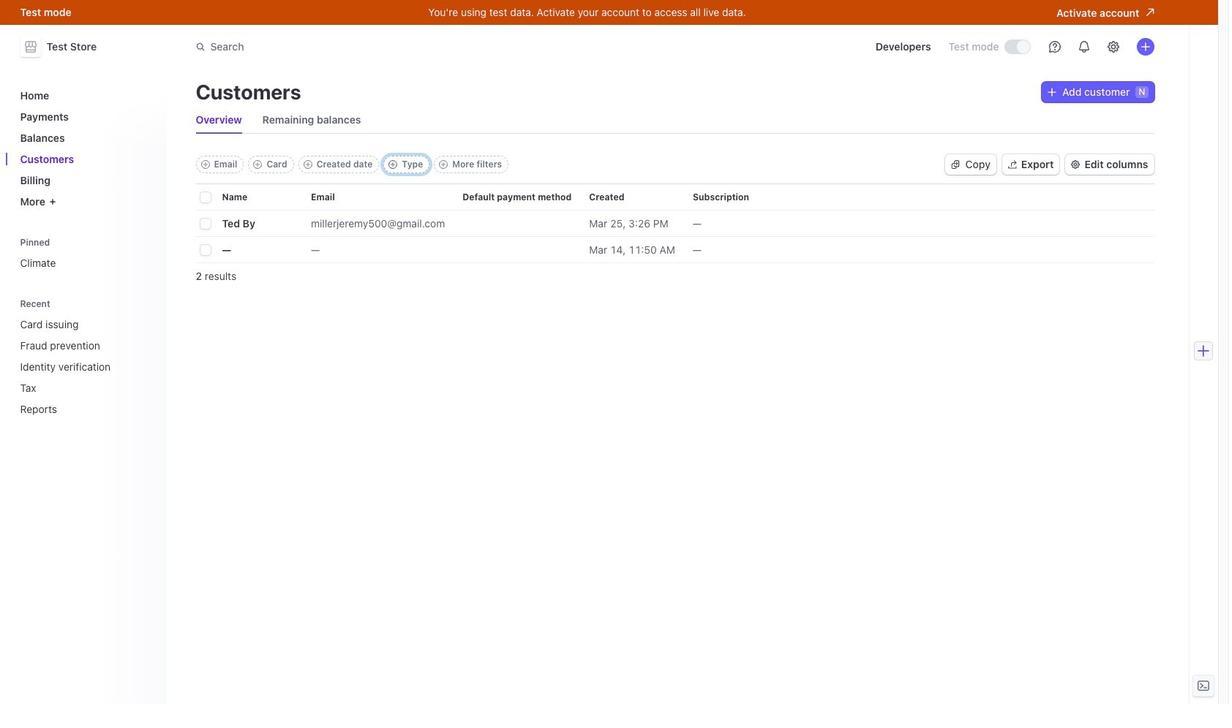 Task type: vqa. For each thing, say whether or not it's contained in the screenshot.
results
no



Task type: describe. For each thing, give the bounding box(es) containing it.
1 recent element from the top
[[14, 294, 158, 422]]

2 recent element from the top
[[14, 312, 158, 422]]

Test mode checkbox
[[1005, 40, 1030, 53]]

core navigation links element
[[14, 83, 158, 214]]

settings image
[[1108, 41, 1119, 53]]

clear history image
[[143, 300, 152, 308]]

add type image
[[389, 160, 398, 169]]

notifications image
[[1078, 41, 1090, 53]]

Select All checkbox
[[200, 193, 210, 203]]



Task type: locate. For each thing, give the bounding box(es) containing it.
add email image
[[201, 160, 210, 169]]

help image
[[1049, 41, 1061, 53]]

add created date image
[[303, 160, 312, 169]]

1 vertical spatial select item checkbox
[[200, 245, 210, 255]]

add more filters image
[[439, 160, 448, 169]]

toolbar
[[196, 156, 509, 173]]

0 horizontal spatial svg image
[[951, 160, 960, 169]]

0 vertical spatial svg image
[[1048, 88, 1057, 97]]

add card image
[[253, 160, 262, 169]]

1 vertical spatial svg image
[[951, 160, 960, 169]]

1 horizontal spatial svg image
[[1048, 88, 1057, 97]]

0 vertical spatial select item checkbox
[[200, 219, 210, 229]]

tab list
[[196, 107, 1154, 134]]

1 select item checkbox from the top
[[200, 219, 210, 229]]

Search text field
[[187, 33, 600, 60]]

pinned element
[[14, 232, 158, 275]]

svg image
[[1048, 88, 1057, 97], [951, 160, 960, 169]]

2 select item checkbox from the top
[[200, 245, 210, 255]]

edit pins image
[[143, 238, 152, 247]]

None search field
[[187, 33, 600, 60]]

recent element
[[14, 294, 158, 422], [14, 312, 158, 422]]

Select item checkbox
[[200, 219, 210, 229], [200, 245, 210, 255]]



